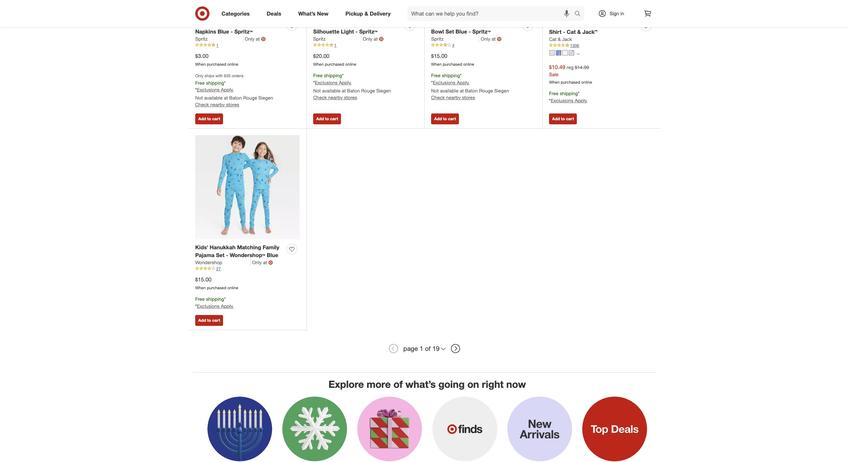 Task type: locate. For each thing, give the bounding box(es) containing it.
- up jack
[[564, 28, 566, 35]]

to for kids' hanukkah matching family pajama set - wondershop™ blue
[[207, 318, 211, 323]]

spritz™
[[235, 28, 253, 35], [360, 28, 378, 35], [473, 28, 491, 35]]

shipping
[[324, 73, 342, 79], [442, 73, 460, 79], [206, 80, 224, 86], [560, 91, 579, 96], [206, 297, 224, 302]]

1 horizontal spatial spritz link
[[313, 35, 362, 42]]

$15.00
[[432, 52, 448, 59], [195, 276, 212, 283]]

silhouette
[[313, 28, 340, 35]]

0 horizontal spatial check
[[195, 102, 209, 108]]

only down led lit hanukkah menorah silhouette light - spritz™ link
[[363, 36, 373, 42]]

purchased for led lit hanukkah menorah silhouette light - spritz™
[[325, 62, 345, 67]]

0 vertical spatial of
[[425, 345, 431, 353]]

0 vertical spatial free shipping * * exclusions apply.
[[550, 91, 588, 104]]

at inside only ships with $35 orders free shipping * * exclusions apply. not available at baton rouge siegen check nearby stores
[[224, 95, 228, 101]]

2 horizontal spatial nearby
[[447, 95, 461, 101]]

free shipping * * exclusions apply.
[[550, 91, 588, 104], [195, 297, 234, 309]]

spritz for 16ct disposable hanukkah towel napkins blue - spritz™
[[195, 36, 208, 42]]

set
[[446, 28, 455, 35], [216, 252, 225, 259]]

when down $20.00
[[313, 62, 324, 67]]

1 vertical spatial of
[[394, 379, 403, 391]]

¬ for 3ct ceramic hanukkah dreidel bowl set blue - spritz™
[[498, 35, 502, 42]]

exclusions for blue
[[197, 304, 220, 309]]

2 horizontal spatial siegen
[[495, 88, 510, 94]]

online down 4 link
[[464, 62, 475, 67]]

1 horizontal spatial not
[[313, 88, 321, 94]]

& left jack
[[558, 36, 561, 42]]

1 horizontal spatial stores
[[344, 95, 357, 101]]

available inside only ships with $35 orders free shipping * * exclusions apply. not available at baton rouge siegen check nearby stores
[[204, 95, 223, 101]]

2 horizontal spatial spritz™
[[473, 28, 491, 35]]

spritz link for light
[[313, 35, 362, 42]]

set down ceramic
[[446, 28, 455, 35]]

all colors image
[[577, 53, 580, 56]]

16ct disposable hanukkah towel napkins blue - spritz™ link
[[195, 20, 284, 35]]

add to cart button for led lit hanukkah menorah silhouette light - spritz™
[[313, 114, 341, 124]]

0 horizontal spatial spritz
[[195, 36, 208, 42]]

0 horizontal spatial free shipping * * exclusions apply. not available at baton rouge siegen check nearby stores
[[313, 73, 392, 101]]

only at ¬ down menorah
[[363, 35, 384, 42]]

not
[[313, 88, 321, 94], [432, 88, 439, 94], [195, 95, 203, 101]]

spritz link down disposable
[[195, 35, 244, 42]]

add
[[198, 116, 206, 121], [317, 116, 324, 121], [435, 116, 442, 121], [553, 116, 560, 121], [198, 318, 206, 323]]

add for 16ct disposable hanukkah towel napkins blue - spritz™
[[198, 116, 206, 121]]

wondershop link
[[195, 259, 251, 266]]

what's
[[406, 379, 436, 391]]

3ct ceramic hanukkah dreidel bowl set blue - spritz™ image
[[432, 0, 536, 16], [432, 0, 536, 16]]

free for &
[[550, 91, 559, 96]]

& inside cat & jack link
[[558, 36, 561, 42]]

0 horizontal spatial available
[[204, 95, 223, 101]]

stores inside only ships with $35 orders free shipping * * exclusions apply. not available at baton rouge siegen check nearby stores
[[226, 102, 239, 108]]

purchased down 27
[[207, 286, 226, 291]]

0 horizontal spatial set
[[216, 252, 225, 259]]

1 link
[[195, 42, 300, 48], [313, 42, 418, 48]]

2 horizontal spatial available
[[441, 88, 459, 94]]

now
[[507, 379, 527, 391]]

0 horizontal spatial check nearby stores button
[[195, 102, 239, 108]]

hanukkah up wondershop link
[[210, 244, 236, 251]]

nearby inside only ships with $35 orders free shipping * * exclusions apply. not available at baton rouge siegen check nearby stores
[[210, 102, 225, 108]]

¬ down menorah
[[379, 35, 384, 42]]

shipping down 27
[[206, 297, 224, 302]]

shipping down "with" on the left
[[206, 80, 224, 86]]

of for more
[[394, 379, 403, 391]]

when inside $3.00 when purchased online
[[195, 62, 206, 67]]

sign
[[610, 11, 620, 16]]

2 1 link from the left
[[313, 42, 418, 48]]

& up menorah
[[365, 10, 369, 17]]

cat down shirt
[[550, 36, 557, 42]]

1 vertical spatial &
[[578, 28, 582, 35]]

spritz link up 4
[[432, 35, 480, 42]]

purchased down $20.00
[[325, 62, 345, 67]]

hanukkah inside led lit hanukkah menorah silhouette light - spritz™
[[334, 20, 360, 27]]

purchased down 4
[[443, 62, 463, 67]]

apply. for blue
[[221, 304, 234, 309]]

dreidel
[[492, 20, 510, 27]]

rouge for $20.00
[[362, 88, 375, 94]]

rouge for $15.00
[[480, 88, 493, 94]]

- for $20.00
[[356, 28, 358, 35]]

siegen
[[377, 88, 392, 94], [495, 88, 510, 94], [259, 95, 273, 101]]

2 horizontal spatial rouge
[[480, 88, 493, 94]]

shipping down $20.00 when purchased online
[[324, 73, 342, 79]]

only at ¬
[[245, 35, 266, 42], [363, 35, 384, 42], [481, 35, 502, 42], [252, 259, 273, 266]]

0 horizontal spatial nearby
[[210, 102, 225, 108]]

set for pajama
[[216, 252, 225, 259]]

rouge
[[362, 88, 375, 94], [480, 88, 493, 94], [243, 95, 257, 101]]

cat down long
[[567, 28, 576, 35]]

to for 3ct ceramic hanukkah dreidel bowl set blue - spritz™
[[443, 116, 447, 121]]

0 horizontal spatial siegen
[[259, 95, 273, 101]]

online
[[228, 62, 239, 67], [346, 62, 357, 67], [464, 62, 475, 67], [582, 80, 593, 85], [228, 286, 239, 291]]

baton for $15.00
[[466, 88, 478, 94]]

- inside kids' hanukkah matching family pajama set - wondershop™ blue
[[226, 252, 228, 259]]

0 vertical spatial $15.00 when purchased online
[[432, 52, 475, 67]]

1 horizontal spatial rouge
[[362, 88, 375, 94]]

0 horizontal spatial 1
[[216, 43, 219, 48]]

only left ships
[[195, 73, 204, 79]]

baton for $20.00
[[348, 88, 360, 94]]

$15.00 for bowl
[[432, 52, 448, 59]]

check for $15.00
[[432, 95, 445, 101]]

boys' long sleeve button-down shirt - cat & jack™
[[550, 21, 633, 35]]

at
[[256, 36, 260, 42], [374, 36, 378, 42], [492, 36, 496, 42], [342, 88, 346, 94], [460, 88, 464, 94], [224, 95, 228, 101], [263, 260, 267, 266]]

spritz™ down categories link
[[235, 28, 253, 35]]

only at ¬ down '16ct disposable hanukkah towel napkins blue - spritz™'
[[245, 35, 266, 42]]

purchased down reg
[[561, 80, 581, 85]]

spritz down silhouette
[[313, 36, 326, 42]]

0 horizontal spatial rouge
[[243, 95, 257, 101]]

hanukkah down categories
[[238, 20, 264, 27]]

spritz down bowl
[[432, 36, 444, 42]]

online up orders
[[228, 62, 239, 67]]

of inside dropdown button
[[425, 345, 431, 353]]

1 vertical spatial $15.00
[[195, 276, 212, 283]]

exclusions apply. link for check nearby stores button associated with $15.00
[[433, 80, 470, 86]]

1 up $3.00 when purchased online
[[216, 43, 219, 48]]

- up wondershop link
[[226, 252, 228, 259]]

¬ down family at the bottom left of page
[[269, 259, 273, 266]]

spritz link down the light
[[313, 35, 362, 42]]

- down disposable
[[231, 28, 233, 35]]

1 horizontal spatial cat
[[567, 28, 576, 35]]

spritz™ up 4 link
[[473, 28, 491, 35]]

hanukkah inside 3ct ceramic hanukkah dreidel bowl set blue - spritz™
[[464, 20, 490, 27]]

check nearby stores button for $15.00
[[432, 94, 476, 101]]

0 vertical spatial $15.00
[[432, 52, 448, 59]]

only up 4 link
[[481, 36, 491, 42]]

- up 4 link
[[469, 28, 471, 35]]

of
[[425, 345, 431, 353], [394, 379, 403, 391]]

1 horizontal spatial baton
[[348, 88, 360, 94]]

1 horizontal spatial $15.00
[[432, 52, 448, 59]]

1 vertical spatial set
[[216, 252, 225, 259]]

0 horizontal spatial stores
[[226, 102, 239, 108]]

- right the light
[[356, 28, 358, 35]]

What can we help you find? suggestions appear below search field
[[408, 6, 577, 21]]

deals link
[[261, 6, 290, 21]]

2 horizontal spatial spritz link
[[432, 35, 480, 42]]

add to cart for 16ct disposable hanukkah towel napkins blue - spritz™
[[198, 116, 220, 121]]

led lit hanukkah menorah silhouette light - spritz™ link
[[313, 20, 402, 35]]

1 horizontal spatial check
[[313, 95, 327, 101]]

1 spritz™ from the left
[[235, 28, 253, 35]]

blue
[[218, 28, 229, 35], [456, 28, 468, 35], [267, 252, 279, 259]]

apply.
[[339, 80, 352, 86], [457, 80, 470, 86], [221, 87, 234, 93], [575, 98, 588, 104], [221, 304, 234, 309]]

- for $15.00
[[226, 252, 228, 259]]

exclusions
[[315, 80, 338, 86], [433, 80, 456, 86], [197, 87, 220, 93], [551, 98, 574, 104], [197, 304, 220, 309]]

$15.00 down bowl
[[432, 52, 448, 59]]

to for boys' long sleeve button-down shirt - cat & jack™
[[562, 116, 565, 121]]

of right more
[[394, 379, 403, 391]]

0 horizontal spatial $15.00
[[195, 276, 212, 283]]

online inside $3.00 when purchased online
[[228, 62, 239, 67]]

3 spritz™ from the left
[[473, 28, 491, 35]]

check
[[313, 95, 327, 101], [432, 95, 445, 101], [195, 102, 209, 108]]

cat inside boys' long sleeve button-down shirt - cat & jack™
[[567, 28, 576, 35]]

0 horizontal spatial not
[[195, 95, 203, 101]]

blue down disposable
[[218, 28, 229, 35]]

jack
[[563, 36, 573, 42]]

2 horizontal spatial check
[[432, 95, 445, 101]]

0 horizontal spatial $15.00 when purchased online
[[195, 276, 239, 291]]

2 spritz from the left
[[313, 36, 326, 42]]

1 horizontal spatial set
[[446, 28, 455, 35]]

spritz™ inside '16ct disposable hanukkah towel napkins blue - spritz™'
[[235, 28, 253, 35]]

spritz™ inside led lit hanukkah menorah silhouette light - spritz™
[[360, 28, 378, 35]]

pickup & delivery
[[346, 10, 391, 17]]

hanukkah
[[238, 20, 264, 27], [334, 20, 360, 27], [464, 20, 490, 27], [210, 244, 236, 251]]

cat & jack link
[[550, 36, 573, 43]]

available
[[322, 88, 341, 94], [441, 88, 459, 94], [204, 95, 223, 101]]

available for $20.00
[[322, 88, 341, 94]]

only down the 16ct disposable hanukkah towel napkins blue - spritz™ link
[[245, 36, 255, 42]]

add for kids' hanukkah matching family pajama set - wondershop™ blue
[[198, 318, 206, 323]]

1 horizontal spatial available
[[322, 88, 341, 94]]

1 1 link from the left
[[195, 42, 300, 48]]

¬ down dreidel
[[498, 35, 502, 42]]

purchased for 3ct ceramic hanukkah dreidel bowl set blue - spritz™
[[443, 62, 463, 67]]

spritz™ down menorah
[[360, 28, 378, 35]]

cat
[[567, 28, 576, 35], [550, 36, 557, 42]]

2 horizontal spatial baton
[[466, 88, 478, 94]]

exclusions apply. link for $20.00 check nearby stores button
[[315, 80, 352, 86]]

1 link down the 16ct disposable hanukkah towel napkins blue - spritz™ link
[[195, 42, 300, 48]]

2 spritz™ from the left
[[360, 28, 378, 35]]

2 horizontal spatial check nearby stores button
[[432, 94, 476, 101]]

set up wondershop link
[[216, 252, 225, 259]]

1 horizontal spatial $15.00 when purchased online
[[432, 52, 475, 67]]

0 horizontal spatial cat
[[550, 36, 557, 42]]

when down sale
[[550, 80, 560, 85]]

shipping for spritz™
[[442, 73, 460, 79]]

0 horizontal spatial of
[[394, 379, 403, 391]]

2 horizontal spatial blue
[[456, 28, 468, 35]]

hanukkah inside kids' hanukkah matching family pajama set - wondershop™ blue
[[210, 244, 236, 251]]

$15.00 when purchased online down 4
[[432, 52, 475, 67]]

when down $3.00
[[195, 62, 206, 67]]

lit
[[326, 20, 332, 27]]

¬
[[261, 35, 266, 42], [379, 35, 384, 42], [498, 35, 502, 42], [269, 259, 273, 266]]

boys' long sleeve button-down shirt - cat & jack™ image
[[550, 0, 654, 16], [550, 0, 654, 16]]

when down wondershop
[[195, 286, 206, 291]]

0 horizontal spatial spritz™
[[235, 28, 253, 35]]

2 horizontal spatial &
[[578, 28, 582, 35]]

$15.00 when purchased online down 27
[[195, 276, 239, 291]]

1 up $20.00 when purchased online
[[335, 43, 337, 48]]

4
[[453, 43, 455, 48]]

only at ¬ down wondershop™
[[252, 259, 273, 266]]

online inside $10.49 reg $14.99 sale when purchased online
[[582, 80, 593, 85]]

1 spritz link from the left
[[195, 35, 244, 42]]

27 link
[[195, 266, 300, 272]]

hanukkah for ceramic
[[464, 20, 490, 27]]

2 horizontal spatial spritz
[[432, 36, 444, 42]]

shipping down $10.49 reg $14.99 sale when purchased online
[[560, 91, 579, 96]]

blue down family at the bottom left of page
[[267, 252, 279, 259]]

when for 16ct disposable hanukkah towel napkins blue - spritz™
[[195, 62, 206, 67]]

stores for $15.00
[[462, 95, 476, 101]]

kids' hanukkah matching family pajama set - wondershop™ blue link
[[195, 244, 284, 259]]

free shipping * * exclusions apply. not available at baton rouge siegen check nearby stores for $15.00
[[432, 73, 510, 101]]

hanukkah up the light
[[334, 20, 360, 27]]

led lit hanukkah menorah silhouette light - spritz™ image
[[313, 0, 418, 16], [313, 0, 418, 16]]

exclusions for &
[[551, 98, 574, 104]]

when
[[195, 62, 206, 67], [313, 62, 324, 67], [432, 62, 442, 67], [550, 80, 560, 85], [195, 286, 206, 291]]

of left 19
[[425, 345, 431, 353]]

kids' hanukkah matching family pajama set - wondershop™ blue image
[[195, 135, 300, 240], [195, 135, 300, 240]]

- inside led lit hanukkah menorah silhouette light - spritz™
[[356, 28, 358, 35]]

only inside only ships with $35 orders free shipping * * exclusions apply. not available at baton rouge siegen check nearby stores
[[195, 73, 204, 79]]

all colors element
[[577, 52, 580, 56]]

¬ down "towel"
[[261, 35, 266, 42]]

free shipping * * exclusions apply. not available at baton rouge siegen check nearby stores for $20.00
[[313, 73, 392, 101]]

0 horizontal spatial blue
[[218, 28, 229, 35]]

1 horizontal spatial free shipping * * exclusions apply.
[[550, 91, 588, 104]]

spritz
[[195, 36, 208, 42], [313, 36, 326, 42], [432, 36, 444, 42]]

1 free shipping * * exclusions apply. not available at baton rouge siegen check nearby stores from the left
[[313, 73, 392, 101]]

page
[[404, 345, 418, 353]]

1
[[216, 43, 219, 48], [335, 43, 337, 48], [420, 345, 424, 353]]

purchased inside $20.00 when purchased online
[[325, 62, 345, 67]]

purchased inside $3.00 when purchased online
[[207, 62, 226, 67]]

0 horizontal spatial baton
[[229, 95, 242, 101]]

purchased up "with" on the left
[[207, 62, 226, 67]]

1 horizontal spatial siegen
[[377, 88, 392, 94]]

0 horizontal spatial 1 link
[[195, 42, 300, 48]]

1 link down led lit hanukkah menorah silhouette light - spritz™ link
[[313, 42, 418, 48]]

& for delivery
[[365, 10, 369, 17]]

1 right page
[[420, 345, 424, 353]]

online for towel
[[228, 62, 239, 67]]

1 horizontal spatial free shipping * * exclusions apply. not available at baton rouge siegen check nearby stores
[[432, 73, 510, 101]]

free
[[313, 73, 323, 79], [432, 73, 441, 79], [195, 80, 205, 86], [550, 91, 559, 96], [195, 297, 205, 302]]

0 horizontal spatial free shipping * * exclusions apply.
[[195, 297, 234, 309]]

in
[[621, 11, 625, 16]]

$15.00 when purchased online for pajama
[[195, 276, 239, 291]]

online inside $20.00 when purchased online
[[346, 62, 357, 67]]

blue down ceramic
[[456, 28, 468, 35]]

1 vertical spatial free shipping * * exclusions apply.
[[195, 297, 234, 309]]

1 horizontal spatial 1 link
[[313, 42, 418, 48]]

0 vertical spatial &
[[365, 10, 369, 17]]

kids'
[[195, 244, 208, 251]]

when inside $10.49 reg $14.99 sale when purchased online
[[550, 80, 560, 85]]

1 horizontal spatial blue
[[267, 252, 279, 259]]

when for kids' hanukkah matching family pajama set - wondershop™ blue
[[195, 286, 206, 291]]

matching
[[237, 244, 261, 251]]

2 spritz link from the left
[[313, 35, 362, 42]]

16ct disposable hanukkah towel napkins blue - spritz™ image
[[195, 0, 300, 16], [195, 0, 300, 16]]

$15.00 down wondershop
[[195, 276, 212, 283]]

1 link for blue
[[195, 42, 300, 48]]

hanukkah up 4 link
[[464, 20, 490, 27]]

& inside boys' long sleeve button-down shirt - cat & jack™
[[578, 28, 582, 35]]

& inside pickup & delivery link
[[365, 10, 369, 17]]

2 vertical spatial &
[[558, 36, 561, 42]]

0 horizontal spatial spritz link
[[195, 35, 244, 42]]

nearby
[[329, 95, 343, 101], [447, 95, 461, 101], [210, 102, 225, 108]]

1 horizontal spatial spritz™
[[360, 28, 378, 35]]

not for $15.00
[[432, 88, 439, 94]]

only at ¬ for dreidel
[[481, 35, 502, 42]]

shipping down 4
[[442, 73, 460, 79]]

online down $14.99
[[582, 80, 593, 85]]

search button
[[572, 6, 588, 22]]

gray/blue image
[[569, 50, 575, 56]]

bowl
[[432, 28, 444, 35]]

right
[[482, 379, 504, 391]]

spritz down the napkins
[[195, 36, 208, 42]]

free shipping * * exclusions apply. for shirt
[[550, 91, 588, 104]]

1 horizontal spatial &
[[558, 36, 561, 42]]

2 horizontal spatial 1
[[420, 345, 424, 353]]

apply. for spritz™
[[457, 80, 470, 86]]

search
[[572, 11, 588, 17]]

add to cart
[[198, 116, 220, 121], [317, 116, 338, 121], [435, 116, 456, 121], [553, 116, 575, 121], [198, 318, 220, 323]]

online down 27 link at the left
[[228, 286, 239, 291]]

free shipping * * exclusions apply. not available at baton rouge siegen check nearby stores
[[313, 73, 392, 101], [432, 73, 510, 101]]

add for 3ct ceramic hanukkah dreidel bowl set blue - spritz™
[[435, 116, 442, 121]]

2 free shipping * * exclusions apply. not available at baton rouge siegen check nearby stores from the left
[[432, 73, 510, 101]]

add to cart button for 3ct ceramic hanukkah dreidel bowl set blue - spritz™
[[432, 114, 460, 124]]

& left jack™
[[578, 28, 582, 35]]

0 vertical spatial cat
[[567, 28, 576, 35]]

3 spritz from the left
[[432, 36, 444, 42]]

0 horizontal spatial &
[[365, 10, 369, 17]]

$20.00 when purchased online
[[313, 52, 357, 67]]

0 vertical spatial set
[[446, 28, 455, 35]]

1 spritz from the left
[[195, 36, 208, 42]]

2 horizontal spatial not
[[432, 88, 439, 94]]

1 horizontal spatial spritz
[[313, 36, 326, 42]]

only at ¬ for towel
[[245, 35, 266, 42]]

3 spritz link from the left
[[432, 35, 480, 42]]

nearby for $15.00
[[447, 95, 461, 101]]

1 horizontal spatial of
[[425, 345, 431, 353]]

1 horizontal spatial nearby
[[329, 95, 343, 101]]

when inside $20.00 when purchased online
[[313, 62, 324, 67]]

only up 27 link at the left
[[252, 260, 262, 266]]

*
[[342, 73, 344, 79], [460, 73, 462, 79], [313, 80, 315, 86], [432, 80, 433, 86], [224, 80, 226, 86], [195, 87, 197, 93], [579, 91, 580, 96], [550, 98, 551, 104], [224, 297, 226, 302], [195, 304, 197, 309]]

2 horizontal spatial stores
[[462, 95, 476, 101]]

hanukkah inside '16ct disposable hanukkah towel napkins blue - spritz™'
[[238, 20, 264, 27]]

siegen inside only ships with $35 orders free shipping * * exclusions apply. not available at baton rouge siegen check nearby stores
[[259, 95, 273, 101]]

exclusions inside only ships with $35 orders free shipping * * exclusions apply. not available at baton rouge siegen check nearby stores
[[197, 87, 220, 93]]

online down the light
[[346, 62, 357, 67]]

1 vertical spatial $15.00 when purchased online
[[195, 276, 239, 291]]

$15.00 when purchased online
[[432, 52, 475, 67], [195, 276, 239, 291]]

set inside 3ct ceramic hanukkah dreidel bowl set blue - spritz™
[[446, 28, 455, 35]]

set inside kids' hanukkah matching family pajama set - wondershop™ blue
[[216, 252, 225, 259]]

1 horizontal spatial 1
[[335, 43, 337, 48]]

& for jack
[[558, 36, 561, 42]]

to
[[207, 116, 211, 121], [325, 116, 329, 121], [443, 116, 447, 121], [562, 116, 565, 121], [207, 318, 211, 323]]

ships
[[205, 73, 215, 79]]

spritz for 3ct ceramic hanukkah dreidel bowl set blue - spritz™
[[432, 36, 444, 42]]

white image
[[563, 50, 568, 56]]

only at ¬ down dreidel
[[481, 35, 502, 42]]

blue inside '16ct disposable hanukkah towel napkins blue - spritz™'
[[218, 28, 229, 35]]

only at ¬ for menorah
[[363, 35, 384, 42]]

&
[[365, 10, 369, 17], [578, 28, 582, 35], [558, 36, 561, 42]]

purchased
[[207, 62, 226, 67], [325, 62, 345, 67], [443, 62, 463, 67], [561, 80, 581, 85], [207, 286, 226, 291]]

- inside '16ct disposable hanukkah towel napkins blue - spritz™'
[[231, 28, 233, 35]]

1 horizontal spatial check nearby stores button
[[313, 94, 357, 101]]

1 inside dropdown button
[[420, 345, 424, 353]]

$20.00
[[313, 52, 330, 59]]

when down bowl
[[432, 62, 442, 67]]



Task type: vqa. For each thing, say whether or not it's contained in the screenshot.
OFF within 30% OFF ELECTRIC BLANKETS AND THROWS
no



Task type: describe. For each thing, give the bounding box(es) containing it.
light
[[341, 28, 354, 35]]

new
[[317, 10, 329, 17]]

what's new
[[298, 10, 329, 17]]

spritz™ for blue
[[235, 28, 253, 35]]

sleeve
[[580, 21, 597, 27]]

¬ for kids' hanukkah matching family pajama set - wondershop™ blue
[[269, 259, 273, 266]]

1306 link
[[550, 43, 654, 49]]

$10.49 reg $14.99 sale when purchased online
[[550, 64, 593, 85]]

what's new link
[[293, 6, 337, 21]]

categories link
[[216, 6, 258, 21]]

available for $15.00
[[441, 88, 459, 94]]

when for 3ct ceramic hanukkah dreidel bowl set blue - spritz™
[[432, 62, 442, 67]]

purchased inside $10.49 reg $14.99 sale when purchased online
[[561, 80, 581, 85]]

nearby for $20.00
[[329, 95, 343, 101]]

hanukkah for disposable
[[238, 20, 264, 27]]

page 1 of 19
[[404, 345, 440, 353]]

3ct ceramic hanukkah dreidel bowl set blue - spritz™ link
[[432, 20, 520, 35]]

categories
[[222, 10, 250, 17]]

add to cart button for 16ct disposable hanukkah towel napkins blue - spritz™
[[195, 114, 223, 124]]

on
[[468, 379, 480, 391]]

to for 16ct disposable hanukkah towel napkins blue - spritz™
[[207, 116, 211, 121]]

orders
[[232, 73, 244, 79]]

explore
[[329, 379, 364, 391]]

add to cart for 3ct ceramic hanukkah dreidel bowl set blue - spritz™
[[435, 116, 456, 121]]

purchased for kids' hanukkah matching family pajama set - wondershop™ blue
[[207, 286, 226, 291]]

pajama
[[195, 252, 215, 259]]

cart for 16ct disposable hanukkah towel napkins blue - spritz™
[[212, 116, 220, 121]]

add for led lit hanukkah menorah silhouette light - spritz™
[[317, 116, 324, 121]]

free inside only ships with $35 orders free shipping * * exclusions apply. not available at baton rouge siegen check nearby stores
[[195, 80, 205, 86]]

$3.00
[[195, 52, 209, 59]]

rouge inside only ships with $35 orders free shipping * * exclusions apply. not available at baton rouge siegen check nearby stores
[[243, 95, 257, 101]]

page 1 of 19 button
[[401, 342, 449, 356]]

1 vertical spatial cat
[[550, 36, 557, 42]]

add to cart for led lit hanukkah menorah silhouette light - spritz™
[[317, 116, 338, 121]]

to for led lit hanukkah menorah silhouette light - spritz™
[[325, 116, 329, 121]]

menorah
[[361, 20, 384, 27]]

set for bowl
[[446, 28, 455, 35]]

- inside 3ct ceramic hanukkah dreidel bowl set blue - spritz™
[[469, 28, 471, 35]]

free for spritz™
[[432, 73, 441, 79]]

not inside only ships with $35 orders free shipping * * exclusions apply. not available at baton rouge siegen check nearby stores
[[195, 95, 203, 101]]

blue/white image
[[550, 50, 555, 56]]

spritz link for blue
[[195, 35, 244, 42]]

$14.99
[[575, 64, 590, 70]]

19
[[433, 345, 440, 353]]

¬ for led lit hanukkah menorah silhouette light - spritz™
[[379, 35, 384, 42]]

online for menorah
[[346, 62, 357, 67]]

only for kids' hanukkah matching family pajama set - wondershop™ blue
[[252, 260, 262, 266]]

baton inside only ships with $35 orders free shipping * * exclusions apply. not available at baton rouge siegen check nearby stores
[[229, 95, 242, 101]]

going
[[439, 379, 465, 391]]

blue inside 3ct ceramic hanukkah dreidel bowl set blue - spritz™
[[456, 28, 468, 35]]

down
[[618, 21, 633, 27]]

cart for kids' hanukkah matching family pajama set - wondershop™ blue
[[212, 318, 220, 323]]

free shipping * * exclusions apply. for set
[[195, 297, 234, 309]]

add to cart for boys' long sleeve button-down shirt - cat & jack™
[[553, 116, 575, 121]]

- for $3.00
[[231, 28, 233, 35]]

only ships with $35 orders free shipping * * exclusions apply. not available at baton rouge siegen check nearby stores
[[195, 73, 273, 108]]

$35
[[224, 73, 231, 79]]

$10.49
[[550, 64, 566, 70]]

family
[[263, 244, 280, 251]]

with
[[216, 73, 223, 79]]

more
[[367, 379, 391, 391]]

add to cart for kids' hanukkah matching family pajama set - wondershop™ blue
[[198, 318, 220, 323]]

shipping for blue
[[206, 297, 224, 302]]

of for 1
[[425, 345, 431, 353]]

jack™
[[583, 28, 598, 35]]

sale
[[550, 71, 559, 77]]

sign in link
[[593, 6, 635, 21]]

add to cart button for kids' hanukkah matching family pajama set - wondershop™ blue
[[195, 315, 223, 326]]

led lit hanukkah menorah silhouette light - spritz™
[[313, 20, 384, 35]]

towel
[[266, 20, 280, 27]]

check inside only ships with $35 orders free shipping * * exclusions apply. not available at baton rouge siegen check nearby stores
[[195, 102, 209, 108]]

wondershop
[[195, 260, 223, 266]]

what's
[[298, 10, 316, 17]]

deals
[[267, 10, 282, 17]]

apply. for &
[[575, 98, 588, 104]]

free for blue
[[195, 297, 205, 302]]

cat & jack
[[550, 36, 573, 42]]

apply. inside only ships with $35 orders free shipping * * exclusions apply. not available at baton rouge siegen check nearby stores
[[221, 87, 234, 93]]

add for boys' long sleeve button-down shirt - cat & jack™
[[553, 116, 560, 121]]

check for $20.00
[[313, 95, 327, 101]]

napkins
[[195, 28, 216, 35]]

cart for 3ct ceramic hanukkah dreidel bowl set blue - spritz™
[[449, 116, 456, 121]]

1 link for light
[[313, 42, 418, 48]]

cart for led lit hanukkah menorah silhouette light - spritz™
[[330, 116, 338, 121]]

stores for $20.00
[[344, 95, 357, 101]]

$15.00 when purchased online for bowl
[[432, 52, 475, 67]]

hanukkah for lit
[[334, 20, 360, 27]]

only at ¬ for family
[[252, 259, 273, 266]]

kids' hanukkah matching family pajama set - wondershop™ blue
[[195, 244, 280, 259]]

online for dreidel
[[464, 62, 475, 67]]

1 for $20.00
[[335, 43, 337, 48]]

spritz™ inside 3ct ceramic hanukkah dreidel bowl set blue - spritz™
[[473, 28, 491, 35]]

shipping inside only ships with $35 orders free shipping * * exclusions apply. not available at baton rouge siegen check nearby stores
[[206, 80, 224, 86]]

exclusions apply. link for left check nearby stores button
[[197, 87, 234, 93]]

boys'
[[550, 21, 564, 27]]

sign in
[[610, 11, 625, 16]]

purchased for 16ct disposable hanukkah towel napkins blue - spritz™
[[207, 62, 226, 67]]

4 link
[[432, 42, 536, 48]]

cart for boys' long sleeve button-down shirt - cat & jack™
[[567, 116, 575, 121]]

boys' long sleeve button-down shirt - cat & jack™ link
[[550, 20, 639, 36]]

wondershop™
[[230, 252, 265, 259]]

ceramic
[[441, 20, 463, 27]]

explore more of what's going on right now
[[329, 379, 527, 391]]

exclusions for spritz™
[[433, 80, 456, 86]]

16ct disposable hanukkah towel napkins blue - spritz™
[[195, 20, 280, 35]]

3ct ceramic hanukkah dreidel bowl set blue - spritz™
[[432, 20, 510, 35]]

spritz™ for light
[[360, 28, 378, 35]]

disposable
[[208, 20, 237, 27]]

spritz for led lit hanukkah menorah silhouette light - spritz™
[[313, 36, 326, 42]]

$15.00 for pajama
[[195, 276, 212, 283]]

siegen for led lit hanukkah menorah silhouette light - spritz™
[[377, 88, 392, 94]]

only for 3ct ceramic hanukkah dreidel bowl set blue - spritz™
[[481, 36, 491, 42]]

blue inside kids' hanukkah matching family pajama set - wondershop™ blue
[[267, 252, 279, 259]]

1306
[[571, 43, 580, 48]]

long
[[565, 21, 578, 27]]

spritz link for set
[[432, 35, 480, 42]]

led
[[313, 20, 324, 27]]

¬ for 16ct disposable hanukkah towel napkins blue - spritz™
[[261, 35, 266, 42]]

button-
[[598, 21, 618, 27]]

pickup & delivery link
[[340, 6, 400, 21]]

siegen for 3ct ceramic hanukkah dreidel bowl set blue - spritz™
[[495, 88, 510, 94]]

$3.00 when purchased online
[[195, 52, 239, 67]]

light blue image
[[556, 50, 562, 56]]

- inside boys' long sleeve button-down shirt - cat & jack™
[[564, 28, 566, 35]]

1 for $3.00
[[216, 43, 219, 48]]

reg
[[567, 64, 574, 70]]

add to cart button for boys' long sleeve button-down shirt - cat & jack™
[[550, 114, 578, 124]]

only for 16ct disposable hanukkah towel napkins blue - spritz™
[[245, 36, 255, 42]]

16ct
[[195, 20, 206, 27]]

when for led lit hanukkah menorah silhouette light - spritz™
[[313, 62, 324, 67]]

delivery
[[370, 10, 391, 17]]

not for $20.00
[[313, 88, 321, 94]]

27
[[216, 267, 221, 272]]

3ct
[[432, 20, 440, 27]]

shipping for &
[[560, 91, 579, 96]]

only for led lit hanukkah menorah silhouette light - spritz™
[[363, 36, 373, 42]]

pickup
[[346, 10, 363, 17]]

shirt
[[550, 28, 562, 35]]

check nearby stores button for $20.00
[[313, 94, 357, 101]]



